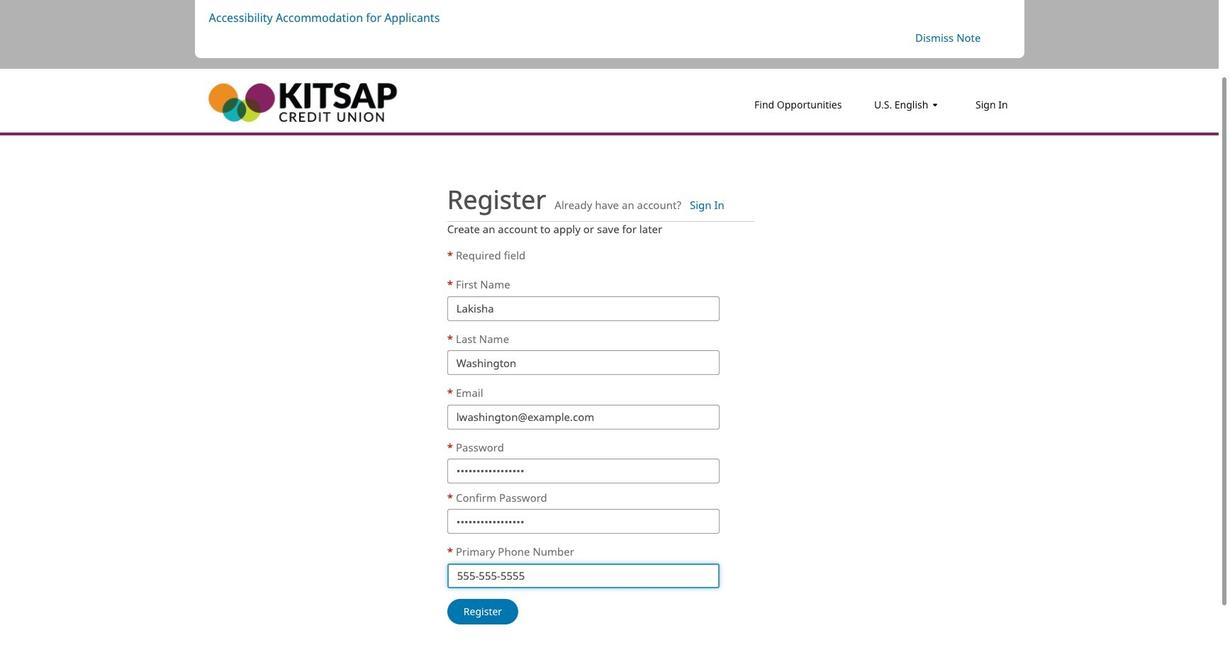 Task type: describe. For each thing, give the bounding box(es) containing it.
inner image
[[929, 98, 943, 112]]



Task type: locate. For each thing, give the bounding box(es) containing it.
None text field
[[447, 296, 720, 321], [447, 351, 720, 375], [447, 296, 720, 321], [447, 351, 720, 375]]

None password field
[[447, 459, 720, 484], [447, 510, 720, 534], [447, 459, 720, 484], [447, 510, 720, 534]]

kcu image
[[195, 79, 408, 125]]

None email field
[[447, 405, 720, 430]]

None telephone field
[[447, 564, 720, 589]]



Task type: vqa. For each thing, say whether or not it's contained in the screenshot.
telephone field
yes



